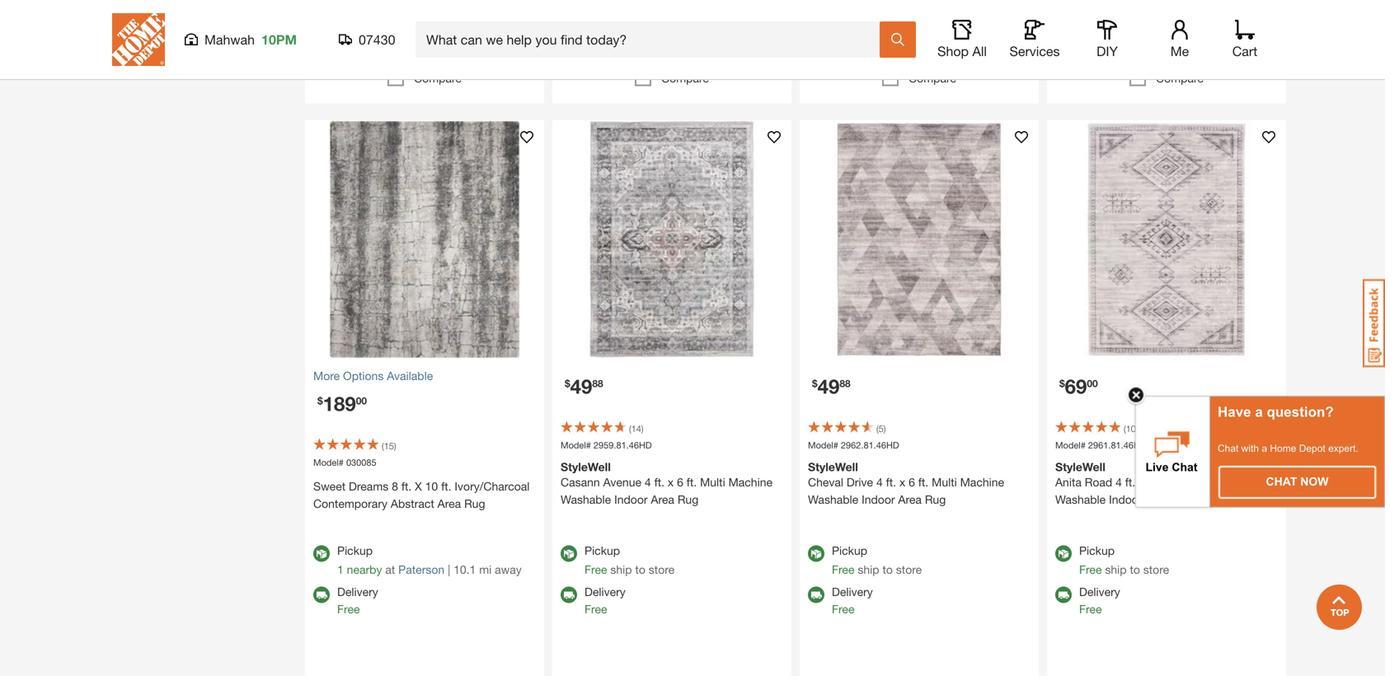 Task type: describe. For each thing, give the bounding box(es) containing it.
indoor for avenue
[[615, 493, 648, 507]]

available shipping image for cheval drive 4 ft. x 6 ft. multi machine washable indoor area rug
[[808, 587, 825, 603]]

have
[[1218, 404, 1252, 420]]

What can we help you find today? search field
[[426, 22, 879, 57]]

cart link
[[1228, 20, 1264, 59]]

rug for road
[[1173, 493, 1194, 507]]

1
[[337, 563, 344, 577]]

services button
[[1009, 20, 1062, 59]]

) for road
[[1137, 424, 1139, 434]]

area for avenue
[[651, 493, 675, 507]]

anita
[[1056, 476, 1082, 489]]

2 add to cart button from the left
[[808, 25, 1031, 61]]

washable for cheval
[[808, 493, 859, 507]]

stylewell cheval drive 4 ft. x 6 ft. multi machine washable indoor area rug
[[808, 460, 1005, 507]]

paterson link
[[399, 563, 445, 577]]

washable for casann
[[561, 493, 611, 507]]

have a question?
[[1218, 404, 1335, 420]]

feedback link image
[[1364, 279, 1386, 368]]

more
[[313, 369, 340, 383]]

6 for drive
[[909, 476, 916, 489]]

stylewell anita road 4 ft. x 6 ft. multi machine washable indoor area rug
[[1056, 460, 1244, 507]]

6 for road
[[1149, 476, 1155, 489]]

ivory/charcoal
[[455, 480, 530, 493]]

10 inside sweet dreams 8 ft. x 10 ft. ivory/charcoal contemporary abstract area rug
[[425, 480, 438, 493]]

cheval
[[808, 476, 844, 489]]

1 delivery free from the left
[[337, 585, 378, 616]]

( 15 )
[[382, 441, 396, 452]]

2962.81.46hd
[[841, 440, 900, 451]]

14
[[632, 424, 642, 434]]

1 add from the left
[[389, 36, 414, 51]]

compare for 2nd add to cart button
[[909, 71, 957, 85]]

4 for drive
[[877, 476, 883, 489]]

49 for stylewell casann avenue 4 ft. x 6 ft. multi machine washable indoor area rug
[[571, 375, 593, 398]]

x
[[415, 480, 422, 493]]

$ 49 88 for stylewell cheval drive 4 ft. x 6 ft. multi machine washable indoor area rug
[[813, 375, 851, 398]]

model# 2961.81.46hd
[[1056, 440, 1147, 451]]

chat
[[1218, 443, 1239, 454]]

3 add from the left
[[1131, 36, 1156, 51]]

$ inside $ 189 00
[[318, 395, 323, 407]]

casann
[[561, 476, 600, 489]]

$ for stylewell cheval drive 4 ft. x 6 ft. multi machine washable indoor area rug
[[813, 378, 818, 389]]

( for drive
[[877, 424, 879, 434]]

$ 69 00
[[1060, 375, 1099, 398]]

delivery for stylewell anita road 4 ft. x 6 ft. multi machine washable indoor area rug
[[1080, 585, 1121, 599]]

88 for stylewell casann avenue 4 ft. x 6 ft. multi machine washable indoor area rug
[[593, 378, 604, 389]]

3 add to cart button from the left
[[1056, 25, 1279, 61]]

options
[[343, 369, 384, 383]]

multi for anita road 4 ft. x 6 ft. multi machine washable indoor area rug
[[1172, 476, 1197, 489]]

depot
[[1300, 443, 1326, 454]]

pickup for stylewell casann avenue 4 ft. x 6 ft. multi machine washable indoor area rug
[[585, 544, 620, 558]]

189
[[323, 392, 356, 415]]

model# 2962.81.46hd
[[808, 440, 900, 451]]

shop all button
[[936, 20, 989, 59]]

( 5 )
[[877, 424, 886, 434]]

$ 49 88 for stylewell casann avenue 4 ft. x 6 ft. multi machine washable indoor area rug
[[565, 375, 604, 398]]

expert.
[[1329, 443, 1359, 454]]

anita road 4 ft. x 6 ft. multi machine washable indoor area rug image
[[1048, 120, 1287, 359]]

2961.81.46hd
[[1089, 440, 1147, 451]]

indoor for road
[[1110, 493, 1143, 507]]

15
[[384, 441, 394, 452]]

now
[[1301, 476, 1329, 488]]

4 for avenue
[[645, 476, 651, 489]]

$ for stylewell casann avenue 4 ft. x 6 ft. multi machine washable indoor area rug
[[565, 378, 571, 389]]

more options available link
[[313, 368, 536, 385]]

x for avenue
[[668, 476, 674, 489]]

more options available
[[313, 369, 433, 383]]

area inside sweet dreams 8 ft. x 10 ft. ivory/charcoal contemporary abstract area rug
[[438, 497, 461, 511]]

model# for stylewell cheval drive 4 ft. x 6 ft. multi machine washable indoor area rug
[[808, 440, 839, 451]]

cart right "me"
[[1233, 43, 1258, 59]]

machine for anita road 4 ft. x 6 ft. multi machine washable indoor area rug
[[1200, 476, 1244, 489]]

stylewell for cheval
[[808, 460, 859, 474]]

pickup for stylewell cheval drive 4 ft. x 6 ft. multi machine washable indoor area rug
[[832, 544, 868, 558]]

( for avenue
[[629, 424, 632, 434]]

88 for stylewell cheval drive 4 ft. x 6 ft. multi machine washable indoor area rug
[[840, 378, 851, 389]]

diy
[[1097, 43, 1119, 59]]

rug for drive
[[925, 493, 946, 507]]

mahwah
[[205, 32, 255, 47]]

area for drive
[[899, 493, 922, 507]]

chat with a home depot expert.
[[1218, 443, 1359, 454]]

2 add from the left
[[884, 36, 909, 51]]

stylewell for casann
[[561, 460, 611, 474]]

machine for casann avenue 4 ft. x 6 ft. multi machine washable indoor area rug
[[729, 476, 773, 489]]

pickup inside 'pickup 1 nearby at paterson | 10.1 mi away'
[[337, 544, 373, 558]]

all
[[973, 43, 987, 59]]

69
[[1066, 375, 1088, 398]]

pickup for stylewell anita road 4 ft. x 6 ft. multi machine washable indoor area rug
[[1080, 544, 1115, 558]]

store for drive
[[897, 563, 922, 577]]

chat now
[[1267, 476, 1329, 488]]

) for avenue
[[642, 424, 644, 434]]

2959.81.46hd
[[594, 440, 652, 451]]

home
[[1271, 443, 1297, 454]]

2 compare from the left
[[662, 71, 709, 85]]

available for pickup image
[[808, 546, 825, 562]]

chat now link
[[1220, 467, 1376, 498]]



Task type: vqa. For each thing, say whether or not it's contained in the screenshot.


Task type: locate. For each thing, give the bounding box(es) containing it.
2 horizontal spatial washable
[[1056, 493, 1106, 507]]

1 horizontal spatial multi
[[932, 476, 958, 489]]

2 horizontal spatial x
[[1139, 476, 1145, 489]]

10.1
[[454, 563, 476, 577]]

free
[[585, 563, 608, 577], [832, 563, 855, 577], [1080, 563, 1103, 577], [337, 603, 360, 616], [585, 603, 608, 616], [832, 603, 855, 616], [1080, 603, 1103, 616]]

88 up model# 2959.81.46hd
[[593, 378, 604, 389]]

1 available for pickup image from the left
[[313, 546, 330, 562]]

nearby
[[347, 563, 382, 577]]

2 $ 49 88 from the left
[[813, 375, 851, 398]]

1 ship from the left
[[611, 563, 632, 577]]

stylewell inside "stylewell cheval drive 4 ft. x 6 ft. multi machine washable indoor area rug"
[[808, 460, 859, 474]]

sweet dreams 8 ft. x 10 ft. ivory/charcoal contemporary abstract area rug
[[313, 480, 530, 511]]

area inside stylewell casann avenue 4 ft. x 6 ft. multi machine washable indoor area rug
[[651, 493, 675, 507]]

1 vertical spatial a
[[1262, 443, 1268, 454]]

pickup down road
[[1080, 544, 1115, 558]]

4 right road
[[1116, 476, 1123, 489]]

$ 49 88
[[565, 375, 604, 398], [813, 375, 851, 398]]

0 horizontal spatial ship
[[611, 563, 632, 577]]

dreams
[[349, 480, 389, 493]]

2 multi from the left
[[932, 476, 958, 489]]

multi inside "stylewell cheval drive 4 ft. x 6 ft. multi machine washable indoor area rug"
[[932, 476, 958, 489]]

49
[[571, 375, 593, 398], [818, 375, 840, 398]]

2 available for pickup image from the left
[[561, 546, 577, 562]]

indoor down road
[[1110, 493, 1143, 507]]

add to cart button
[[313, 25, 536, 61], [808, 25, 1031, 61], [1056, 25, 1279, 61]]

3 x from the left
[[1139, 476, 1145, 489]]

2 available shipping image from the left
[[561, 587, 577, 603]]

the home depot logo image
[[112, 13, 165, 66]]

model# up anita
[[1056, 440, 1086, 451]]

1 horizontal spatial stylewell
[[808, 460, 859, 474]]

2 horizontal spatial machine
[[1200, 476, 1244, 489]]

|
[[448, 563, 451, 577]]

drive
[[847, 476, 874, 489]]

delivery for stylewell cheval drive 4 ft. x 6 ft. multi machine washable indoor area rug
[[832, 585, 873, 599]]

indoor inside stylewell casann avenue 4 ft. x 6 ft. multi machine washable indoor area rug
[[615, 493, 648, 507]]

00 down options
[[356, 395, 367, 407]]

ship for drive
[[858, 563, 880, 577]]

mahwah 10pm
[[205, 32, 297, 47]]

4
[[645, 476, 651, 489], [877, 476, 883, 489], [1116, 476, 1123, 489]]

x for road
[[1139, 476, 1145, 489]]

stylewell inside stylewell casann avenue 4 ft. x 6 ft. multi machine washable indoor area rug
[[561, 460, 611, 474]]

0 horizontal spatial store
[[649, 563, 675, 577]]

available for pickup image down casann
[[561, 546, 577, 562]]

a right "have" in the right of the page
[[1256, 404, 1264, 420]]

6 inside stylewell casann avenue 4 ft. x 6 ft. multi machine washable indoor area rug
[[677, 476, 684, 489]]

compare for first add to cart button
[[414, 71, 462, 85]]

x right avenue
[[668, 476, 674, 489]]

stylewell casann avenue 4 ft. x 6 ft. multi machine washable indoor area rug
[[561, 460, 773, 507]]

2 store from the left
[[897, 563, 922, 577]]

) up 2959.81.46hd
[[642, 424, 644, 434]]

1 compare from the left
[[414, 71, 462, 85]]

area
[[651, 493, 675, 507], [899, 493, 922, 507], [1146, 493, 1170, 507], [438, 497, 461, 511]]

pickup up 'nearby'
[[337, 544, 373, 558]]

machine for cheval drive 4 ft. x 6 ft. multi machine washable indoor area rug
[[961, 476, 1005, 489]]

1 horizontal spatial $ 49 88
[[813, 375, 851, 398]]

pickup free ship to store for road
[[1080, 544, 1170, 577]]

me button
[[1154, 20, 1207, 59]]

3 available for pickup image from the left
[[1056, 546, 1072, 562]]

0 horizontal spatial 10
[[425, 480, 438, 493]]

delivery free for anita road 4 ft. x 6 ft. multi machine washable indoor area rug
[[1080, 585, 1121, 616]]

3 6 from the left
[[1149, 476, 1155, 489]]

away
[[495, 563, 522, 577]]

4 right drive
[[877, 476, 883, 489]]

pickup free ship to store down the stylewell anita road 4 ft. x 6 ft. multi machine washable indoor area rug
[[1080, 544, 1170, 577]]

washable inside "stylewell cheval drive 4 ft. x 6 ft. multi machine washable indoor area rug"
[[808, 493, 859, 507]]

2 delivery from the left
[[585, 585, 626, 599]]

1 pickup from the left
[[337, 544, 373, 558]]

area inside the stylewell anita road 4 ft. x 6 ft. multi machine washable indoor area rug
[[1146, 493, 1170, 507]]

1 horizontal spatial x
[[900, 476, 906, 489]]

3 pickup free ship to store from the left
[[1080, 544, 1170, 577]]

1 stylewell from the left
[[561, 460, 611, 474]]

(
[[629, 424, 632, 434], [877, 424, 879, 434], [1124, 424, 1127, 434], [382, 441, 384, 452]]

chat
[[1267, 476, 1298, 488]]

0 horizontal spatial 4
[[645, 476, 651, 489]]

2 88 from the left
[[840, 378, 851, 389]]

2 horizontal spatial available shipping image
[[808, 587, 825, 603]]

shop
[[938, 43, 969, 59]]

2 horizontal spatial add
[[1131, 36, 1156, 51]]

delivery for stylewell casann avenue 4 ft. x 6 ft. multi machine washable indoor area rug
[[585, 585, 626, 599]]

4 pickup from the left
[[1080, 544, 1115, 558]]

1 washable from the left
[[561, 493, 611, 507]]

2 delivery free from the left
[[585, 585, 626, 616]]

multi
[[700, 476, 726, 489], [932, 476, 958, 489], [1172, 476, 1197, 489]]

3 multi from the left
[[1172, 476, 1197, 489]]

cart left cart link
[[1176, 36, 1203, 51]]

2 horizontal spatial add to cart button
[[1056, 25, 1279, 61]]

diy button
[[1081, 20, 1134, 59]]

area down 2962.81.46hd
[[899, 493, 922, 507]]

3 store from the left
[[1144, 563, 1170, 577]]

stylewell
[[561, 460, 611, 474], [808, 460, 859, 474], [1056, 460, 1106, 474]]

) up 2961.81.46hd
[[1137, 424, 1139, 434]]

model#
[[561, 440, 591, 451], [808, 440, 839, 451], [1056, 440, 1086, 451], [313, 457, 344, 468]]

pickup right available for pickup image
[[832, 544, 868, 558]]

3 ship from the left
[[1106, 563, 1127, 577]]

2 pickup from the left
[[585, 544, 620, 558]]

3 add to cart from the left
[[1131, 36, 1203, 51]]

6 for avenue
[[677, 476, 684, 489]]

0 horizontal spatial multi
[[700, 476, 726, 489]]

0 horizontal spatial washable
[[561, 493, 611, 507]]

00 for 189
[[356, 395, 367, 407]]

1 4 from the left
[[645, 476, 651, 489]]

0 horizontal spatial 6
[[677, 476, 684, 489]]

2 horizontal spatial 4
[[1116, 476, 1123, 489]]

1 add to cart button from the left
[[313, 25, 536, 61]]

1 available shipping image from the left
[[313, 587, 330, 603]]

area down 2959.81.46hd
[[651, 493, 675, 507]]

1 add to cart from the left
[[389, 36, 461, 51]]

2 horizontal spatial ship
[[1106, 563, 1127, 577]]

contemporary
[[313, 497, 388, 511]]

1 delivery from the left
[[337, 585, 378, 599]]

washable for anita
[[1056, 493, 1106, 507]]

( 14 )
[[629, 424, 644, 434]]

1 49 from the left
[[571, 375, 593, 398]]

to
[[417, 36, 430, 51], [912, 36, 925, 51], [1160, 36, 1173, 51], [636, 563, 646, 577], [883, 563, 893, 577], [1131, 563, 1141, 577]]

available for pickup image up available shipping icon
[[1056, 546, 1072, 562]]

machine inside "stylewell cheval drive 4 ft. x 6 ft. multi machine washable indoor area rug"
[[961, 476, 1005, 489]]

( for road
[[1124, 424, 1127, 434]]

store for road
[[1144, 563, 1170, 577]]

a
[[1256, 404, 1264, 420], [1262, 443, 1268, 454]]

1 horizontal spatial add to cart button
[[808, 25, 1031, 61]]

2 washable from the left
[[808, 493, 859, 507]]

1 horizontal spatial add
[[884, 36, 909, 51]]

rug for avenue
[[678, 493, 699, 507]]

1 horizontal spatial ship
[[858, 563, 880, 577]]

sweet dreams 8 ft. x 10 ft. ivory/charcoal contemporary abstract area rug image
[[305, 120, 544, 359]]

pickup free ship to store for drive
[[832, 544, 922, 577]]

5
[[879, 424, 884, 434]]

available for pickup image for 69
[[1056, 546, 1072, 562]]

stylewell up anita
[[1056, 460, 1106, 474]]

6 right drive
[[909, 476, 916, 489]]

4 inside "stylewell cheval drive 4 ft. x 6 ft. multi machine washable indoor area rug"
[[877, 476, 883, 489]]

4 inside stylewell casann avenue 4 ft. x 6 ft. multi machine washable indoor area rug
[[645, 476, 651, 489]]

indoor
[[615, 493, 648, 507], [862, 493, 895, 507], [1110, 493, 1143, 507]]

indoor down avenue
[[615, 493, 648, 507]]

00 for 69
[[1088, 378, 1099, 389]]

2 x from the left
[[900, 476, 906, 489]]

stylewell up casann
[[561, 460, 611, 474]]

washable inside the stylewell anita road 4 ft. x 6 ft. multi machine washable indoor area rug
[[1056, 493, 1106, 507]]

3 pickup from the left
[[832, 544, 868, 558]]

0 horizontal spatial stylewell
[[561, 460, 611, 474]]

2 horizontal spatial store
[[1144, 563, 1170, 577]]

1 horizontal spatial indoor
[[862, 493, 895, 507]]

1 multi from the left
[[700, 476, 726, 489]]

88
[[593, 378, 604, 389], [840, 378, 851, 389]]

4 inside the stylewell anita road 4 ft. x 6 ft. multi machine washable indoor area rug
[[1116, 476, 1123, 489]]

multi for cheval drive 4 ft. x 6 ft. multi machine washable indoor area rug
[[932, 476, 958, 489]]

model# up casann
[[561, 440, 591, 451]]

1 horizontal spatial washable
[[808, 493, 859, 507]]

10pm
[[262, 32, 297, 47]]

available
[[387, 369, 433, 383]]

cheval drive 4 ft. x 6 ft. multi machine washable indoor area rug image
[[800, 120, 1039, 359]]

pickup free ship to store right available for pickup image
[[832, 544, 922, 577]]

00 up model# 2961.81.46hd
[[1088, 378, 1099, 389]]

2 horizontal spatial stylewell
[[1056, 460, 1106, 474]]

3 4 from the left
[[1116, 476, 1123, 489]]

$ down more
[[318, 395, 323, 407]]

area right the abstract
[[438, 497, 461, 511]]

delivery free
[[337, 585, 378, 616], [585, 585, 626, 616], [832, 585, 873, 616], [1080, 585, 1121, 616]]

indoor inside the stylewell anita road 4 ft. x 6 ft. multi machine washable indoor area rug
[[1110, 493, 1143, 507]]

0 horizontal spatial 88
[[593, 378, 604, 389]]

3 machine from the left
[[1200, 476, 1244, 489]]

stylewell for anita
[[1056, 460, 1106, 474]]

3 available shipping image from the left
[[808, 587, 825, 603]]

2 horizontal spatial multi
[[1172, 476, 1197, 489]]

2 indoor from the left
[[862, 493, 895, 507]]

07430 button
[[339, 31, 396, 48]]

0 horizontal spatial add
[[389, 36, 414, 51]]

4 right avenue
[[645, 476, 651, 489]]

avenue
[[604, 476, 642, 489]]

$
[[565, 378, 571, 389], [813, 378, 818, 389], [1060, 378, 1066, 389], [318, 395, 323, 407]]

2 machine from the left
[[961, 476, 1005, 489]]

machine inside the stylewell anita road 4 ft. x 6 ft. multi machine washable indoor area rug
[[1200, 476, 1244, 489]]

area inside "stylewell cheval drive 4 ft. x 6 ft. multi machine washable indoor area rug"
[[899, 493, 922, 507]]

8
[[392, 480, 398, 493]]

4 for road
[[1116, 476, 1123, 489]]

1 horizontal spatial 10
[[1127, 424, 1137, 434]]

a right with
[[1262, 443, 1268, 454]]

( 10 )
[[1124, 424, 1139, 434]]

2 horizontal spatial available for pickup image
[[1056, 546, 1072, 562]]

model# for stylewell anita road 4 ft. x 6 ft. multi machine washable indoor area rug
[[1056, 440, 1086, 451]]

1 horizontal spatial 49
[[818, 375, 840, 398]]

pickup down avenue
[[585, 544, 620, 558]]

machine
[[729, 476, 773, 489], [961, 476, 1005, 489], [1200, 476, 1244, 489]]

1 vertical spatial 00
[[356, 395, 367, 407]]

49 up "model# 2962.81.46hd"
[[818, 375, 840, 398]]

washable
[[561, 493, 611, 507], [808, 493, 859, 507], [1056, 493, 1106, 507]]

x right road
[[1139, 476, 1145, 489]]

shop all
[[938, 43, 987, 59]]

)
[[642, 424, 644, 434], [884, 424, 886, 434], [1137, 424, 1139, 434], [394, 441, 396, 452]]

0 horizontal spatial machine
[[729, 476, 773, 489]]

$ inside the $ 69 00
[[1060, 378, 1066, 389]]

1 store from the left
[[649, 563, 675, 577]]

$ 49 88 up model# 2959.81.46hd
[[565, 375, 604, 398]]

multi inside the stylewell anita road 4 ft. x 6 ft. multi machine washable indoor area rug
[[1172, 476, 1197, 489]]

indoor inside "stylewell cheval drive 4 ft. x 6 ft. multi machine washable indoor area rug"
[[862, 493, 895, 507]]

pickup free ship to store for avenue
[[585, 544, 675, 577]]

$ up "model# 2962.81.46hd"
[[813, 378, 818, 389]]

pickup free ship to store
[[585, 544, 675, 577], [832, 544, 922, 577], [1080, 544, 1170, 577]]

with
[[1242, 443, 1260, 454]]

1 horizontal spatial 4
[[877, 476, 883, 489]]

3 washable from the left
[[1056, 493, 1106, 507]]

$ 189 00
[[318, 392, 367, 415]]

area down 2961.81.46hd
[[1146, 493, 1170, 507]]

1 horizontal spatial available shipping image
[[561, 587, 577, 603]]

07430
[[359, 32, 396, 47]]

x for drive
[[900, 476, 906, 489]]

available for pickup image
[[313, 546, 330, 562], [561, 546, 577, 562], [1056, 546, 1072, 562]]

0 horizontal spatial add to cart
[[389, 36, 461, 51]]

rug inside stylewell casann avenue 4 ft. x 6 ft. multi machine washable indoor area rug
[[678, 493, 699, 507]]

3 compare from the left
[[909, 71, 957, 85]]

2 add to cart from the left
[[884, 36, 956, 51]]

2 pickup free ship to store from the left
[[832, 544, 922, 577]]

10 right x
[[425, 480, 438, 493]]

1 horizontal spatial store
[[897, 563, 922, 577]]

cart right 07430
[[434, 36, 461, 51]]

0 horizontal spatial 49
[[571, 375, 593, 398]]

washable inside stylewell casann avenue 4 ft. x 6 ft. multi machine washable indoor area rug
[[561, 493, 611, 507]]

0 horizontal spatial indoor
[[615, 493, 648, 507]]

2 horizontal spatial indoor
[[1110, 493, 1143, 507]]

indoor down drive
[[862, 493, 895, 507]]

multi for casann avenue 4 ft. x 6 ft. multi machine washable indoor area rug
[[700, 476, 726, 489]]

add to cart
[[389, 36, 461, 51], [884, 36, 956, 51], [1131, 36, 1203, 51]]

0 horizontal spatial add to cart button
[[313, 25, 536, 61]]

2 horizontal spatial 6
[[1149, 476, 1155, 489]]

6 inside the stylewell anita road 4 ft. x 6 ft. multi machine washable indoor area rug
[[1149, 476, 1155, 489]]

1 horizontal spatial available for pickup image
[[561, 546, 577, 562]]

available for pickup image for 49
[[561, 546, 577, 562]]

rug inside "stylewell cheval drive 4 ft. x 6 ft. multi machine washable indoor area rug"
[[925, 493, 946, 507]]

store for avenue
[[649, 563, 675, 577]]

available shipping image
[[313, 587, 330, 603], [561, 587, 577, 603], [808, 587, 825, 603]]

10 up 2961.81.46hd
[[1127, 424, 1137, 434]]

sweet dreams 8 ft. x 10 ft. ivory/charcoal contemporary abstract area rug link
[[313, 478, 536, 513]]

) for drive
[[884, 424, 886, 434]]

88 up "model# 2962.81.46hd"
[[840, 378, 851, 389]]

1 88 from the left
[[593, 378, 604, 389]]

pickup
[[337, 544, 373, 558], [585, 544, 620, 558], [832, 544, 868, 558], [1080, 544, 1115, 558]]

6 right avenue
[[677, 476, 684, 489]]

49 for stylewell cheval drive 4 ft. x 6 ft. multi machine washable indoor area rug
[[818, 375, 840, 398]]

stylewell inside the stylewell anita road 4 ft. x 6 ft. multi machine washable indoor area rug
[[1056, 460, 1106, 474]]

sweet
[[313, 480, 346, 493]]

$ up model# 2961.81.46hd
[[1060, 378, 1066, 389]]

delivery free for casann avenue 4 ft. x 6 ft. multi machine washable indoor area rug
[[585, 585, 626, 616]]

x right drive
[[900, 476, 906, 489]]

4 compare from the left
[[1157, 71, 1204, 85]]

0 vertical spatial a
[[1256, 404, 1264, 420]]

3 indoor from the left
[[1110, 493, 1143, 507]]

question?
[[1268, 404, 1335, 420]]

x inside "stylewell cheval drive 4 ft. x 6 ft. multi machine washable indoor area rug"
[[900, 476, 906, 489]]

0 vertical spatial 10
[[1127, 424, 1137, 434]]

1 horizontal spatial machine
[[961, 476, 1005, 489]]

0 horizontal spatial available for pickup image
[[313, 546, 330, 562]]

0 horizontal spatial pickup free ship to store
[[585, 544, 675, 577]]

1 6 from the left
[[677, 476, 684, 489]]

available shipping image
[[1056, 587, 1072, 603]]

washable down casann
[[561, 493, 611, 507]]

$ for stylewell anita road 4 ft. x 6 ft. multi machine washable indoor area rug
[[1060, 378, 1066, 389]]

2 49 from the left
[[818, 375, 840, 398]]

available shipping image for casann avenue 4 ft. x 6 ft. multi machine washable indoor area rug
[[561, 587, 577, 603]]

at
[[386, 563, 395, 577]]

) up 2962.81.46hd
[[884, 424, 886, 434]]

washable down anita
[[1056, 493, 1106, 507]]

ship
[[611, 563, 632, 577], [858, 563, 880, 577], [1106, 563, 1127, 577]]

1 machine from the left
[[729, 476, 773, 489]]

pickup 1 nearby at paterson | 10.1 mi away
[[337, 544, 522, 577]]

00
[[1088, 378, 1099, 389], [356, 395, 367, 407]]

) up 8
[[394, 441, 396, 452]]

road
[[1085, 476, 1113, 489]]

rug inside the stylewell anita road 4 ft. x 6 ft. multi machine washable indoor area rug
[[1173, 493, 1194, 507]]

ship for avenue
[[611, 563, 632, 577]]

abstract
[[391, 497, 435, 511]]

compare
[[414, 71, 462, 85], [662, 71, 709, 85], [909, 71, 957, 85], [1157, 71, 1204, 85]]

delivery free for cheval drive 4 ft. x 6 ft. multi machine washable indoor area rug
[[832, 585, 873, 616]]

mi
[[479, 563, 492, 577]]

multi inside stylewell casann avenue 4 ft. x 6 ft. multi machine washable indoor area rug
[[700, 476, 726, 489]]

model# 030085
[[313, 457, 377, 468]]

model# up cheval
[[808, 440, 839, 451]]

services
[[1010, 43, 1060, 59]]

delivery
[[337, 585, 378, 599], [585, 585, 626, 599], [832, 585, 873, 599], [1080, 585, 1121, 599]]

me
[[1171, 43, 1190, 59]]

$ 49 88 up "model# 2962.81.46hd"
[[813, 375, 851, 398]]

compare for 1st add to cart button from right
[[1157, 71, 1204, 85]]

1 indoor from the left
[[615, 493, 648, 507]]

1 horizontal spatial 88
[[840, 378, 851, 389]]

$ up model# 2959.81.46hd
[[565, 378, 571, 389]]

0 vertical spatial 00
[[1088, 378, 1099, 389]]

pickup free ship to store down avenue
[[585, 544, 675, 577]]

washable down cheval
[[808, 493, 859, 507]]

2 6 from the left
[[909, 476, 916, 489]]

cart left all at the top right of page
[[929, 36, 956, 51]]

model# 2959.81.46hd
[[561, 440, 652, 451]]

2 stylewell from the left
[[808, 460, 859, 474]]

2 ship from the left
[[858, 563, 880, 577]]

ship for road
[[1106, 563, 1127, 577]]

49 up model# 2959.81.46hd
[[571, 375, 593, 398]]

1 horizontal spatial 00
[[1088, 378, 1099, 389]]

6 right road
[[1149, 476, 1155, 489]]

1 $ 49 88 from the left
[[565, 375, 604, 398]]

available for pickup image down contemporary
[[313, 546, 330, 562]]

1 x from the left
[[668, 476, 674, 489]]

1 horizontal spatial 6
[[909, 476, 916, 489]]

0 horizontal spatial available shipping image
[[313, 587, 330, 603]]

2 horizontal spatial pickup free ship to store
[[1080, 544, 1170, 577]]

1 pickup free ship to store from the left
[[585, 544, 675, 577]]

3 stylewell from the left
[[1056, 460, 1106, 474]]

machine inside stylewell casann avenue 4 ft. x 6 ft. multi machine washable indoor area rug
[[729, 476, 773, 489]]

x
[[668, 476, 674, 489], [900, 476, 906, 489], [1139, 476, 1145, 489]]

4 delivery from the left
[[1080, 585, 1121, 599]]

0 horizontal spatial 00
[[356, 395, 367, 407]]

2 horizontal spatial add to cart
[[1131, 36, 1203, 51]]

1 horizontal spatial add to cart
[[884, 36, 956, 51]]

3 delivery free from the left
[[832, 585, 873, 616]]

x inside the stylewell anita road 4 ft. x 6 ft. multi machine washable indoor area rug
[[1139, 476, 1145, 489]]

indoor for drive
[[862, 493, 895, 507]]

6 inside "stylewell cheval drive 4 ft. x 6 ft. multi machine washable indoor area rug"
[[909, 476, 916, 489]]

00 inside $ 189 00
[[356, 395, 367, 407]]

store
[[649, 563, 675, 577], [897, 563, 922, 577], [1144, 563, 1170, 577]]

model# up sweet
[[313, 457, 344, 468]]

3 delivery from the left
[[832, 585, 873, 599]]

1 horizontal spatial pickup free ship to store
[[832, 544, 922, 577]]

0 horizontal spatial $ 49 88
[[565, 375, 604, 398]]

paterson
[[399, 563, 445, 577]]

casann avenue 4 ft. x 6 ft. multi machine washable indoor area rug image
[[553, 120, 792, 359]]

030085
[[346, 457, 377, 468]]

area for road
[[1146, 493, 1170, 507]]

4 delivery free from the left
[[1080, 585, 1121, 616]]

2 4 from the left
[[877, 476, 883, 489]]

00 inside the $ 69 00
[[1088, 378, 1099, 389]]

rug inside sweet dreams 8 ft. x 10 ft. ivory/charcoal contemporary abstract area rug
[[464, 497, 485, 511]]

1 vertical spatial 10
[[425, 480, 438, 493]]

0 horizontal spatial x
[[668, 476, 674, 489]]

x inside stylewell casann avenue 4 ft. x 6 ft. multi machine washable indoor area rug
[[668, 476, 674, 489]]

stylewell up cheval
[[808, 460, 859, 474]]

10
[[1127, 424, 1137, 434], [425, 480, 438, 493]]

model# for stylewell casann avenue 4 ft. x 6 ft. multi machine washable indoor area rug
[[561, 440, 591, 451]]



